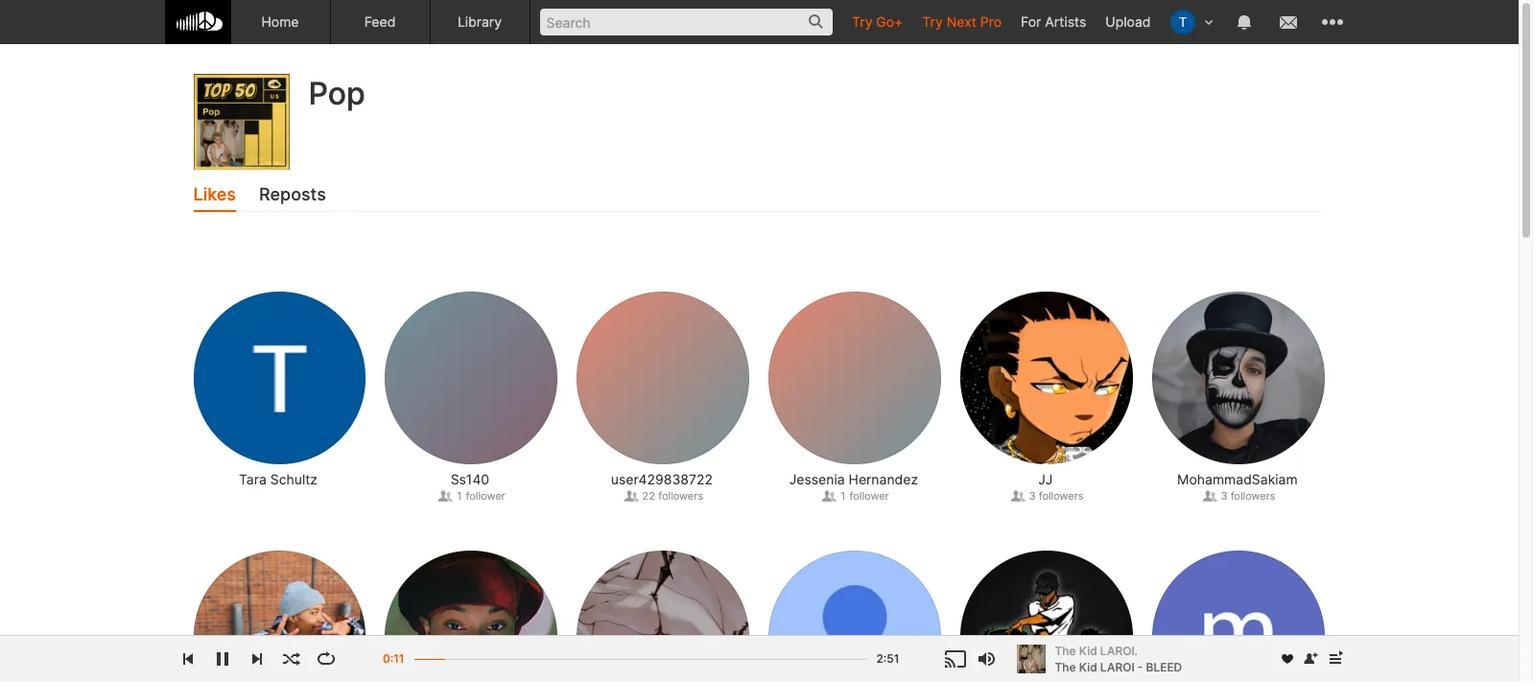 Task type: describe. For each thing, give the bounding box(es) containing it.
the kid laroi - bleed link
[[1055, 659, 1182, 676]]

the kid laroi - bleed element
[[1017, 645, 1045, 674]]

artists
[[1045, 13, 1087, 30]]

mohammadsakiam link
[[1177, 470, 1298, 489]]

followers for user429838722
[[659, 489, 703, 503]]

user429838722's avatar element
[[577, 292, 750, 464]]

user429838722 link
[[611, 470, 713, 489]]

user429838722
[[611, 471, 713, 487]]

reposts link
[[259, 179, 326, 212]]

for
[[1021, 13, 1041, 30]]

pop link
[[308, 75, 365, 112]]

upload link
[[1096, 0, 1161, 43]]

dweezy's avatar element
[[193, 551, 366, 682]]

reposts
[[259, 184, 326, 204]]

for artists link
[[1011, 0, 1096, 43]]

try next pro link
[[913, 0, 1011, 43]]

2 the from the top
[[1055, 660, 1076, 674]]

shanté a.'s avatar element
[[385, 551, 558, 682]]

the kid laroi. link
[[1055, 643, 1269, 659]]

pop
[[308, 75, 365, 112]]

mohammadsakiam
[[1177, 471, 1298, 487]]

follower inside ss140 1 follower
[[466, 489, 505, 503]]

mohammadsakiam 3 followers
[[1177, 471, 1298, 503]]

2 kid from the top
[[1079, 660, 1097, 674]]

pop element
[[193, 74, 289, 170]]

22 followers link
[[624, 489, 703, 503]]

jj
[[1038, 471, 1053, 487]]

laroi.
[[1100, 643, 1138, 658]]

michael collins's avatar element
[[961, 551, 1134, 682]]

likes link
[[193, 179, 236, 212]]

next up image
[[1324, 648, 1347, 671]]

next
[[947, 13, 977, 30]]

rei.'s avatar element
[[577, 551, 750, 682]]

1 follower link for hernandez
[[822, 489, 889, 503]]

library
[[458, 13, 502, 30]]

ss140
[[451, 471, 489, 487]]

home
[[261, 13, 299, 30]]

1 horizontal spatial tara schultz's avatar element
[[1170, 10, 1195, 35]]

bleed
[[1146, 660, 1182, 674]]

followers for jj
[[1039, 489, 1084, 503]]

schultz
[[270, 471, 318, 487]]

tara
[[239, 471, 267, 487]]

feed link
[[331, 0, 430, 44]]

1 inside jessenia hernandez 1 follower
[[840, 489, 847, 503]]

-
[[1138, 660, 1143, 674]]

jj link
[[1038, 470, 1053, 489]]

2:51
[[877, 652, 899, 666]]



Task type: locate. For each thing, give the bounding box(es) containing it.
1 follower link down ss140 link on the left bottom of page
[[438, 489, 505, 503]]

1 followers from the left
[[659, 489, 703, 503]]

0:12
[[381, 652, 404, 666]]

1 1 from the left
[[456, 489, 463, 503]]

0 horizontal spatial 3 followers link
[[1011, 489, 1084, 503]]

follower inside jessenia hernandez 1 follower
[[850, 489, 889, 503]]

1 follower link for 1
[[438, 489, 505, 503]]

try left next
[[922, 13, 943, 30]]

kid
[[1079, 643, 1097, 658], [1079, 660, 1097, 674]]

likes
[[193, 184, 236, 204]]

jj's avatar element
[[961, 292, 1134, 464]]

2 try from the left
[[922, 13, 943, 30]]

1 horizontal spatial try
[[922, 13, 943, 30]]

hernandez
[[849, 471, 918, 487]]

try go+ link
[[842, 0, 913, 43]]

0 horizontal spatial try
[[852, 13, 873, 30]]

1 3 followers link from the left
[[1011, 489, 1084, 503]]

upload
[[1106, 13, 1151, 30]]

3 inside mohammadsakiam 3 followers
[[1221, 489, 1228, 503]]

followers inside user429838722 22 followers
[[659, 489, 703, 503]]

0 horizontal spatial follower
[[466, 489, 505, 503]]

feed
[[364, 13, 396, 30]]

mohammadsakiam's avatar element
[[1153, 292, 1326, 464]]

2 1 follower link from the left
[[822, 489, 889, 503]]

3 followers link down jj "link"
[[1011, 489, 1084, 503]]

followers inside mohammadsakiam 3 followers
[[1231, 489, 1276, 503]]

the
[[1055, 643, 1076, 658], [1055, 660, 1076, 674]]

try next pro
[[922, 13, 1002, 30]]

jj 3 followers
[[1029, 471, 1084, 503]]

kid left laroi
[[1079, 660, 1097, 674]]

2 1 from the left
[[840, 489, 847, 503]]

0 horizontal spatial 3
[[1029, 489, 1036, 503]]

eli porterfield's avatar element
[[769, 551, 942, 682]]

3 followers link for jj
[[1011, 489, 1084, 503]]

1 horizontal spatial 3
[[1221, 489, 1228, 503]]

followers for mohammadsakiam
[[1231, 489, 1276, 503]]

0 vertical spatial tara schultz's avatar element
[[1170, 10, 1195, 35]]

followers down the user429838722 link
[[659, 489, 703, 503]]

1 horizontal spatial 1 follower link
[[822, 489, 889, 503]]

3 followers from the left
[[1231, 489, 1276, 503]]

3 for mohammadsakiam
[[1221, 489, 1228, 503]]

1 1 follower link from the left
[[438, 489, 505, 503]]

3 followers link
[[1011, 489, 1084, 503], [1203, 489, 1276, 503]]

1 horizontal spatial 1
[[840, 489, 847, 503]]

3 followers link for mohammadsakiam
[[1203, 489, 1276, 503]]

1 3 from the left
[[1029, 489, 1036, 503]]

followers
[[659, 489, 703, 503], [1039, 489, 1084, 503], [1231, 489, 1276, 503]]

followers down jj "link"
[[1039, 489, 1084, 503]]

2 follower from the left
[[850, 489, 889, 503]]

mina nari's avatar element
[[1153, 551, 1326, 682]]

jessenia
[[789, 471, 845, 487]]

0 horizontal spatial 1
[[456, 489, 463, 503]]

follower down hernandez
[[850, 489, 889, 503]]

try
[[852, 13, 873, 30], [922, 13, 943, 30]]

try left go+
[[852, 13, 873, 30]]

1 kid from the top
[[1079, 643, 1097, 658]]

try go+
[[852, 13, 903, 30]]

try for try next pro
[[922, 13, 943, 30]]

1 horizontal spatial followers
[[1039, 489, 1084, 503]]

go+
[[876, 13, 903, 30]]

kid left laroi.
[[1079, 643, 1097, 658]]

None search field
[[530, 0, 842, 43]]

followers down mohammadsakiam link at bottom
[[1231, 489, 1276, 503]]

22
[[642, 489, 656, 503]]

progress bar
[[414, 650, 867, 681]]

user429838722 22 followers
[[611, 471, 713, 503]]

1 inside ss140 1 follower
[[456, 489, 463, 503]]

library link
[[430, 0, 530, 44]]

try inside 'link'
[[922, 13, 943, 30]]

1 down the jessenia hernandez link
[[840, 489, 847, 503]]

jessenia hernandez 1 follower
[[789, 471, 918, 503]]

1
[[456, 489, 463, 503], [840, 489, 847, 503]]

jessenia hernandez's avatar element
[[769, 292, 942, 464]]

1 follower link down the jessenia hernandez link
[[822, 489, 889, 503]]

1 vertical spatial tara schultz's avatar element
[[193, 292, 366, 464]]

ss140 link
[[451, 470, 489, 489]]

3
[[1029, 489, 1036, 503], [1221, 489, 1228, 503]]

1 vertical spatial kid
[[1079, 660, 1097, 674]]

0 horizontal spatial tara schultz's avatar element
[[193, 292, 366, 464]]

3 inside the jj 3 followers
[[1029, 489, 1036, 503]]

followers inside the jj 3 followers
[[1039, 489, 1084, 503]]

try for try go+
[[852, 13, 873, 30]]

2 followers from the left
[[1039, 489, 1084, 503]]

1 down ss140 link on the left bottom of page
[[456, 489, 463, 503]]

tara schultz link
[[239, 470, 318, 489]]

2 3 from the left
[[1221, 489, 1228, 503]]

3 for jj
[[1029, 489, 1036, 503]]

ss140 1 follower
[[451, 471, 505, 503]]

2 3 followers link from the left
[[1203, 489, 1276, 503]]

1 the from the top
[[1055, 643, 1076, 658]]

ss140's avatar element
[[385, 292, 558, 464]]

jessenia hernandez link
[[789, 470, 918, 489]]

the kid laroi. the kid laroi - bleed
[[1055, 643, 1182, 674]]

follower down ss140 link on the left bottom of page
[[466, 489, 505, 503]]

0 vertical spatial kid
[[1079, 643, 1097, 658]]

0 horizontal spatial 1 follower link
[[438, 489, 505, 503]]

for artists
[[1021, 13, 1087, 30]]

2 horizontal spatial followers
[[1231, 489, 1276, 503]]

1 follower from the left
[[466, 489, 505, 503]]

laroi
[[1100, 660, 1135, 674]]

follower
[[466, 489, 505, 503], [850, 489, 889, 503]]

0 vertical spatial the
[[1055, 643, 1076, 658]]

1 horizontal spatial follower
[[850, 489, 889, 503]]

Search search field
[[540, 9, 833, 36]]

tara schultz
[[239, 471, 318, 487]]

0 horizontal spatial followers
[[659, 489, 703, 503]]

1 horizontal spatial 3 followers link
[[1203, 489, 1276, 503]]

1 try from the left
[[852, 13, 873, 30]]

home link
[[231, 0, 331, 44]]

3 followers link down mohammadsakiam link at bottom
[[1203, 489, 1276, 503]]

1 vertical spatial the
[[1055, 660, 1076, 674]]

tara schultz's avatar element
[[1170, 10, 1195, 35], [193, 292, 366, 464]]

pro
[[980, 13, 1002, 30]]

1 follower link
[[438, 489, 505, 503], [822, 489, 889, 503]]



Task type: vqa. For each thing, say whether or not it's contained in the screenshot.
follower within Jessenia Hernandez 1 follower
yes



